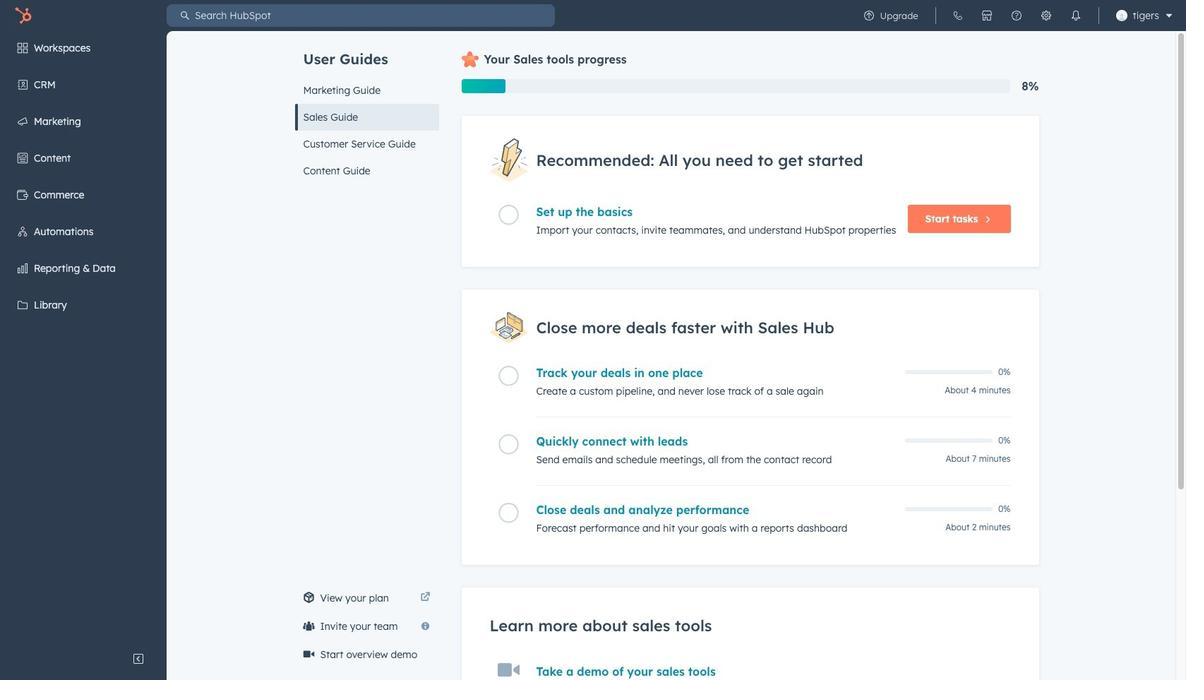 Task type: describe. For each thing, give the bounding box(es) containing it.
help image
[[1011, 10, 1023, 21]]

settings image
[[1041, 10, 1052, 21]]

1 horizontal spatial menu
[[854, 0, 1178, 31]]

user guides element
[[295, 31, 439, 184]]

0 horizontal spatial menu
[[0, 31, 167, 645]]



Task type: locate. For each thing, give the bounding box(es) containing it.
menu
[[854, 0, 1178, 31], [0, 31, 167, 645]]

marketplaces image
[[982, 10, 993, 21]]

howard n/a image
[[1116, 10, 1128, 21]]

link opens in a new window image
[[421, 590, 431, 607], [421, 593, 431, 603]]

progress bar
[[462, 79, 506, 93]]

2 link opens in a new window image from the top
[[421, 593, 431, 603]]

Search HubSpot search field
[[189, 4, 555, 27]]

notifications image
[[1071, 10, 1082, 21]]

1 link opens in a new window image from the top
[[421, 590, 431, 607]]



Task type: vqa. For each thing, say whether or not it's contained in the screenshot.
Progress Bar
yes



